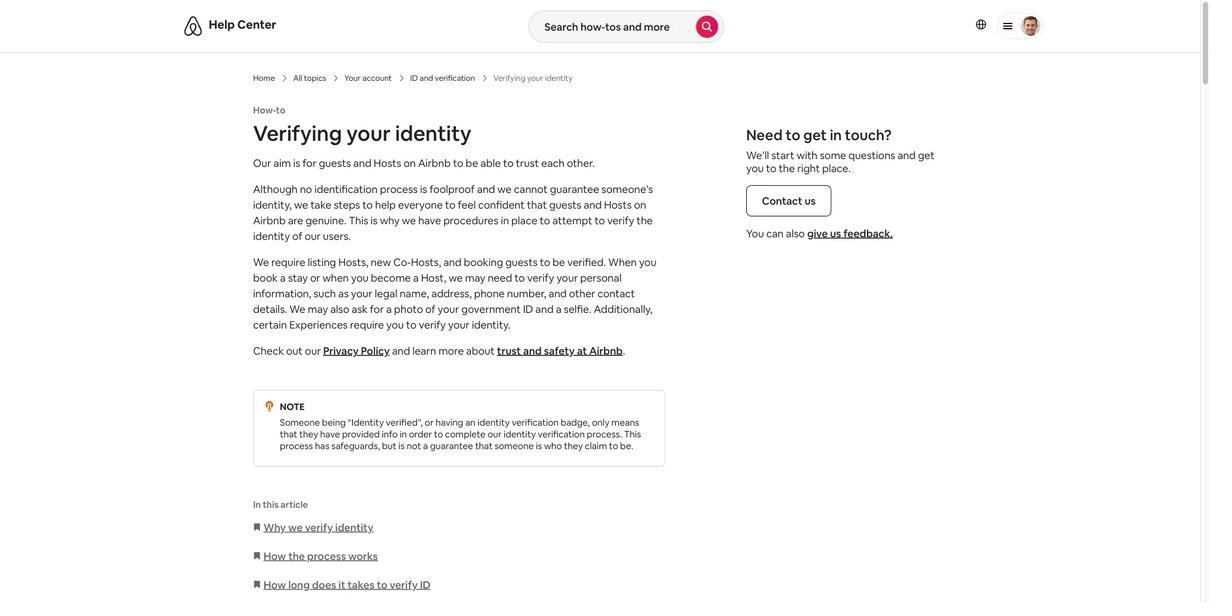 Task type: vqa. For each thing, say whether or not it's contained in the screenshot.
$27,000
no



Task type: locate. For each thing, give the bounding box(es) containing it.
2 vertical spatial airbnb
[[589, 344, 623, 358]]

0 horizontal spatial also
[[330, 302, 349, 316]]

require up stay
[[271, 255, 306, 269]]

verify down someone's
[[608, 214, 635, 227]]

have inside "note someone being "identity verified", or having an identity verification badge, only means that they have provided info in order to complete our identity verification process. this process has safeguards, but is not a guarantee that someone is who they claim to be."
[[320, 429, 340, 440]]

and down number,
[[536, 302, 554, 316]]

this right process.
[[624, 429, 641, 440]]

need
[[747, 126, 783, 144]]

we
[[498, 182, 512, 196], [294, 198, 308, 211], [402, 214, 416, 227], [449, 271, 463, 285], [288, 521, 303, 534]]

airbnb
[[418, 156, 451, 170], [253, 214, 286, 227], [589, 344, 623, 358]]

info
[[382, 429, 398, 440]]

all topics link
[[293, 73, 326, 84]]

how left long
[[264, 579, 286, 592]]

1 horizontal spatial in
[[501, 214, 509, 227]]

0 horizontal spatial guests
[[319, 156, 351, 170]]

hosts, up the host,
[[411, 255, 441, 269]]

0 vertical spatial or
[[310, 271, 320, 285]]

or
[[310, 271, 320, 285], [425, 417, 434, 429]]

id down number,
[[523, 302, 533, 316]]

help center link
[[209, 17, 276, 32]]

1 horizontal spatial this
[[624, 429, 641, 440]]

1 horizontal spatial the
[[637, 214, 653, 227]]

0 horizontal spatial this
[[349, 214, 368, 227]]

or inside "note someone being "identity verified", or having an identity verification badge, only means that they have provided info in order to complete our identity verification process. this process has safeguards, but is not a guarantee that someone is who they claim to be."
[[425, 417, 434, 429]]

or left having
[[425, 417, 434, 429]]

is left not in the bottom left of the page
[[399, 440, 405, 452]]

1 vertical spatial on
[[634, 198, 647, 211]]

1 vertical spatial be
[[553, 255, 565, 269]]

1 horizontal spatial of
[[426, 302, 436, 316]]

hosts inside although no identification process is foolproof and we cannot guarantee someone's identity, we take steps to help everyone to feel confident that guests and hosts on airbnb are genuine. this is why we have procedures in place to attempt to verify the identity of our users.
[[604, 198, 632, 211]]

0 horizontal spatial of
[[292, 229, 302, 243]]

the down someone's
[[637, 214, 653, 227]]

1 vertical spatial guarantee
[[430, 440, 473, 452]]

1 horizontal spatial id
[[420, 579, 431, 592]]

0 vertical spatial us
[[805, 194, 816, 208]]

1 horizontal spatial on
[[634, 198, 647, 211]]

and right account
[[420, 73, 433, 83]]

None search field
[[528, 10, 724, 43]]

process up does
[[307, 550, 346, 563]]

an
[[465, 417, 476, 429]]

in inside need to get in touch? we'll start with some questions and get you to the right place.
[[830, 126, 842, 144]]

help
[[375, 198, 396, 211]]

guarantee down having
[[430, 440, 473, 452]]

us right the give
[[830, 227, 842, 240]]

our down genuine.
[[305, 229, 321, 243]]

2 hosts, from the left
[[411, 255, 441, 269]]

2 vertical spatial process
[[307, 550, 346, 563]]

0 horizontal spatial hosts,
[[338, 255, 369, 269]]

identity inside although no identification process is foolproof and we cannot guarantee someone's identity, we take steps to help everyone to feel confident that guests and hosts on airbnb are genuine. this is why we have procedures in place to attempt to verify the identity of our users.
[[253, 229, 290, 243]]

process
[[380, 182, 418, 196], [280, 440, 313, 452], [307, 550, 346, 563]]

0 horizontal spatial airbnb
[[253, 214, 286, 227]]

or inside we require listing hosts, new co-hosts, and booking guests to be verified. when you book a stay or when you become a host, we may need to verify your personal information, such as your legal name, address, phone number, and other contact details. we may also ask for a photo of your government id and a selfie. additionally, certain experiences require you to verify your identity.
[[310, 271, 320, 285]]

id inside id and verification link
[[410, 73, 418, 83]]

guests inside although no identification process is foolproof and we cannot guarantee someone's identity, we take steps to help everyone to feel confident that guests and hosts on airbnb are genuine. this is why we have procedures in place to attempt to verify the identity of our users.
[[549, 198, 582, 211]]

2 horizontal spatial that
[[527, 198, 547, 211]]

and left other
[[549, 287, 567, 300]]

1 vertical spatial hosts
[[604, 198, 632, 211]]

0 horizontal spatial id
[[410, 73, 418, 83]]

they left the being
[[299, 429, 318, 440]]

verifying your identity
[[253, 119, 472, 147]]

be left able
[[466, 156, 478, 170]]

2 horizontal spatial guests
[[549, 198, 582, 211]]

and right "questions"
[[898, 148, 916, 162]]

as
[[338, 287, 349, 300]]

trust and safety at airbnb link
[[497, 344, 623, 358]]

need
[[488, 271, 512, 285]]

for up no
[[303, 156, 317, 170]]

is up everyone at the top of the page
[[420, 182, 427, 196]]

identification
[[315, 182, 378, 196]]

1 vertical spatial we
[[290, 302, 306, 316]]

we down 'information,'
[[290, 302, 306, 316]]

someone
[[495, 440, 534, 452]]

hosts down verifying your identity
[[374, 156, 401, 170]]

is left who
[[536, 440, 542, 452]]

host,
[[421, 271, 447, 285]]

our right an
[[488, 429, 502, 440]]

verify inside although no identification process is foolproof and we cannot guarantee someone's identity, we take steps to help everyone to feel confident that guests and hosts on airbnb are genuine. this is why we have procedures in place to attempt to verify the identity of our users.
[[608, 214, 635, 227]]

or down 'listing'
[[310, 271, 320, 285]]

a left stay
[[280, 271, 286, 285]]

users.
[[323, 229, 351, 243]]

be left verified.
[[553, 255, 565, 269]]

genuine.
[[306, 214, 347, 227]]

not
[[407, 440, 421, 452]]

0 vertical spatial how
[[264, 550, 286, 563]]

a right not in the bottom left of the page
[[423, 440, 428, 452]]

0 horizontal spatial on
[[404, 156, 416, 170]]

identity,
[[253, 198, 292, 211]]

badge,
[[561, 417, 590, 429]]

0 horizontal spatial they
[[299, 429, 318, 440]]

certain
[[253, 318, 287, 332]]

of right photo
[[426, 302, 436, 316]]

1 horizontal spatial that
[[475, 440, 493, 452]]

but
[[382, 440, 397, 452]]

why we verify identity
[[264, 521, 374, 534]]

0 horizontal spatial for
[[303, 156, 317, 170]]

the
[[779, 162, 795, 175], [637, 214, 653, 227], [288, 550, 305, 563]]

1 horizontal spatial or
[[425, 417, 434, 429]]

airbnb down identity,
[[253, 214, 286, 227]]

cannot
[[514, 182, 548, 196]]

for inside we require listing hosts, new co-hosts, and booking guests to be verified. when you book a stay or when you become a host, we may need to verify your personal information, such as your legal name, address, phone number, and other contact details. we may also ask for a photo of your government id and a selfie. additionally, certain experiences require you to verify your identity.
[[370, 302, 384, 316]]

the left right
[[779, 162, 795, 175]]

other
[[569, 287, 596, 300]]

us
[[805, 194, 816, 208], [830, 227, 842, 240]]

process up help
[[380, 182, 418, 196]]

2 vertical spatial in
[[400, 429, 407, 440]]

hosts down someone's
[[604, 198, 632, 211]]

airbnb up foolproof
[[418, 156, 451, 170]]

identity left who
[[504, 429, 536, 440]]

process down someone
[[280, 440, 313, 452]]

1 vertical spatial require
[[350, 318, 384, 332]]

have down everyone at the top of the page
[[418, 214, 441, 227]]

1 vertical spatial or
[[425, 417, 434, 429]]

also right can
[[786, 227, 805, 240]]

0 vertical spatial in
[[830, 126, 842, 144]]

trust right the about
[[497, 344, 521, 358]]

1 horizontal spatial be
[[553, 255, 565, 269]]

guarantee inside "note someone being "identity verified", or having an identity verification badge, only means that they have provided info in order to complete our identity verification process. this process has safeguards, but is not a guarantee that someone is who they claim to be."
[[430, 440, 473, 452]]

1 vertical spatial this
[[624, 429, 641, 440]]

have inside although no identification process is foolproof and we cannot guarantee someone's identity, we take steps to help everyone to feel confident that guests and hosts on airbnb are genuine. this is why we have procedures in place to attempt to verify the identity of our users.
[[418, 214, 441, 227]]

1 vertical spatial guests
[[549, 198, 582, 211]]

may
[[465, 271, 486, 285], [308, 302, 328, 316]]

2 vertical spatial the
[[288, 550, 305, 563]]

1 horizontal spatial have
[[418, 214, 441, 227]]

.
[[623, 344, 625, 358]]

this inside although no identification process is foolproof and we cannot guarantee someone's identity, we take steps to help everyone to feel confident that guests and hosts on airbnb are genuine. this is why we have procedures in place to attempt to verify the identity of our users.
[[349, 214, 368, 227]]

guarantee
[[550, 182, 599, 196], [430, 440, 473, 452]]

1 horizontal spatial get
[[918, 148, 935, 162]]

in up some
[[830, 126, 842, 144]]

and down verifying your identity
[[353, 156, 372, 170]]

0 vertical spatial may
[[465, 271, 486, 285]]

our inside "note someone being "identity verified", or having an identity verification badge, only means that they have provided info in order to complete our identity verification process. this process has safeguards, but is not a guarantee that someone is who they claim to be."
[[488, 429, 502, 440]]

0 horizontal spatial or
[[310, 271, 320, 285]]

having
[[436, 417, 463, 429]]

1 horizontal spatial guests
[[506, 255, 538, 269]]

0 horizontal spatial in
[[400, 429, 407, 440]]

and inside need to get in touch? we'll start with some questions and get you to the right place.
[[898, 148, 916, 162]]

claim
[[585, 440, 607, 452]]

place.
[[823, 162, 851, 175]]

your up ask
[[351, 287, 373, 300]]

our inside although no identification process is foolproof and we cannot guarantee someone's identity, we take steps to help everyone to feel confident that guests and hosts on airbnb are genuine. this is why we have procedures in place to attempt to verify the identity of our users.
[[305, 229, 321, 243]]

identity up works
[[335, 521, 374, 534]]

1 horizontal spatial guarantee
[[550, 182, 599, 196]]

1 vertical spatial may
[[308, 302, 328, 316]]

details.
[[253, 302, 287, 316]]

0 horizontal spatial be
[[466, 156, 478, 170]]

2 vertical spatial guests
[[506, 255, 538, 269]]

0 vertical spatial id
[[410, 73, 418, 83]]

phone
[[474, 287, 505, 300]]

in this article
[[253, 499, 308, 511]]

co-
[[393, 255, 411, 269]]

trust left "each" at the top left of page
[[516, 156, 539, 170]]

and
[[420, 73, 433, 83], [898, 148, 916, 162], [353, 156, 372, 170], [477, 182, 495, 196], [584, 198, 602, 211], [444, 255, 462, 269], [549, 287, 567, 300], [536, 302, 554, 316], [392, 344, 410, 358], [523, 344, 542, 358]]

get right "questions"
[[918, 148, 935, 162]]

1 horizontal spatial hosts
[[604, 198, 632, 211]]

0 vertical spatial on
[[404, 156, 416, 170]]

foolproof
[[430, 182, 475, 196]]

the up long
[[288, 550, 305, 563]]

on down someone's
[[634, 198, 647, 211]]

a down legal
[[386, 302, 392, 316]]

0 vertical spatial have
[[418, 214, 441, 227]]

someone's
[[602, 182, 653, 196]]

although no identification process is foolproof and we cannot guarantee someone's identity, we take steps to help everyone to feel confident that guests and hosts on airbnb are genuine. this is why we have procedures in place to attempt to verify the identity of our users.
[[253, 182, 653, 243]]

have left provided
[[320, 429, 340, 440]]

government
[[462, 302, 521, 316]]

2 vertical spatial our
[[488, 429, 502, 440]]

guests up identification at the left top
[[319, 156, 351, 170]]

us right contact
[[805, 194, 816, 208]]

0 vertical spatial we
[[253, 255, 269, 269]]

1 horizontal spatial for
[[370, 302, 384, 316]]

we inside we require listing hosts, new co-hosts, and booking guests to be verified. when you book a stay or when you become a host, we may need to verify your personal information, such as your legal name, address, phone number, and other contact details. we may also ask for a photo of your government id and a selfie. additionally, certain experiences require you to verify your identity.
[[449, 271, 463, 285]]

that down cannot at the left top of the page
[[527, 198, 547, 211]]

identity
[[395, 119, 472, 147], [253, 229, 290, 243], [478, 417, 510, 429], [504, 429, 536, 440], [335, 521, 374, 534]]

how down why
[[264, 550, 286, 563]]

0 horizontal spatial may
[[308, 302, 328, 316]]

1 horizontal spatial require
[[350, 318, 384, 332]]

for right ask
[[370, 302, 384, 316]]

a up name,
[[413, 271, 419, 285]]

0 vertical spatial this
[[349, 214, 368, 227]]

how
[[264, 550, 286, 563], [264, 579, 286, 592]]

identity down are
[[253, 229, 290, 243]]

may up experiences
[[308, 302, 328, 316]]

how-to
[[253, 104, 286, 116]]

1 vertical spatial also
[[330, 302, 349, 316]]

we
[[253, 255, 269, 269], [290, 302, 306, 316]]

on up everyone at the top of the page
[[404, 156, 416, 170]]

has
[[315, 440, 329, 452]]

1 vertical spatial for
[[370, 302, 384, 316]]

we up book
[[253, 255, 269, 269]]

0 vertical spatial guests
[[319, 156, 351, 170]]

2 horizontal spatial the
[[779, 162, 795, 175]]

1 horizontal spatial they
[[564, 440, 583, 452]]

1 horizontal spatial also
[[786, 227, 805, 240]]

on inside although no identification process is foolproof and we cannot guarantee someone's identity, we take steps to help everyone to feel confident that guests and hosts on airbnb are genuine. this is why we have procedures in place to attempt to verify the identity of our users.
[[634, 198, 647, 211]]

1 vertical spatial process
[[280, 440, 313, 452]]

this down steps
[[349, 214, 368, 227]]

how long does it takes to verify id
[[264, 579, 431, 592]]

be
[[466, 156, 478, 170], [553, 255, 565, 269]]

1 horizontal spatial hosts,
[[411, 255, 441, 269]]

give us feedback. link
[[808, 227, 893, 240]]

in down confident
[[501, 214, 509, 227]]

how-
[[253, 104, 276, 116]]

1 hosts, from the left
[[338, 255, 369, 269]]

your account
[[345, 73, 392, 83]]

identity up our aim is for guests and hosts on airbnb to be able to trust each other. at the top of the page
[[395, 119, 472, 147]]

that down note
[[280, 429, 297, 440]]

provided
[[342, 429, 380, 440]]

0 horizontal spatial guarantee
[[430, 440, 473, 452]]

verify up how the process works
[[305, 521, 333, 534]]

0 vertical spatial our
[[305, 229, 321, 243]]

0 vertical spatial the
[[779, 162, 795, 175]]

guarantee inside although no identification process is foolproof and we cannot guarantee someone's identity, we take steps to help everyone to feel confident that guests and hosts on airbnb are genuine. this is why we have procedures in place to attempt to verify the identity of our users.
[[550, 182, 599, 196]]

id right account
[[410, 73, 418, 83]]

0 vertical spatial also
[[786, 227, 805, 240]]

a left the selfie. on the left bottom of the page
[[556, 302, 562, 316]]

1 vertical spatial how
[[264, 579, 286, 592]]

learn
[[413, 344, 436, 358]]

2 horizontal spatial id
[[523, 302, 533, 316]]

verified.
[[568, 255, 606, 269]]

airbnb right at on the bottom of page
[[589, 344, 623, 358]]

0 vertical spatial process
[[380, 182, 418, 196]]

Search how-tos and more search field
[[529, 11, 696, 42]]

verification inside id and verification link
[[435, 73, 475, 83]]

id right takes
[[420, 579, 431, 592]]

2 how from the top
[[264, 579, 286, 592]]

in right info
[[400, 429, 407, 440]]

check out our privacy policy and learn more about trust and safety at airbnb .
[[253, 344, 625, 358]]

how for how the process works
[[264, 550, 286, 563]]

that inside although no identification process is foolproof and we cannot guarantee someone's identity, we take steps to help everyone to feel confident that guests and hosts on airbnb are genuine. this is why we have procedures in place to attempt to verify the identity of our users.
[[527, 198, 547, 211]]

can
[[767, 227, 784, 240]]

0 vertical spatial guarantee
[[550, 182, 599, 196]]

works
[[348, 550, 378, 563]]

0 horizontal spatial the
[[288, 550, 305, 563]]

are
[[288, 214, 303, 227]]

someone
[[280, 417, 320, 429]]

confident
[[478, 198, 525, 211]]

0 vertical spatial require
[[271, 255, 306, 269]]

1 vertical spatial of
[[426, 302, 436, 316]]

that down an
[[475, 440, 493, 452]]

our right out at the bottom of the page
[[305, 344, 321, 358]]

0 horizontal spatial have
[[320, 429, 340, 440]]

1 horizontal spatial airbnb
[[418, 156, 451, 170]]

about
[[466, 344, 495, 358]]

airbnb homepage image
[[183, 16, 204, 37]]

1 vertical spatial id
[[523, 302, 533, 316]]

2 vertical spatial id
[[420, 579, 431, 592]]

require down ask
[[350, 318, 384, 332]]

1 how from the top
[[264, 550, 286, 563]]

feel
[[458, 198, 476, 211]]

0 vertical spatial get
[[804, 126, 827, 144]]

may down booking
[[465, 271, 486, 285]]

place
[[512, 214, 538, 227]]

they right who
[[564, 440, 583, 452]]

book
[[253, 271, 278, 285]]

get up with
[[804, 126, 827, 144]]

this inside "note someone being "identity verified", or having an identity verification badge, only means that they have provided info in order to complete our identity verification process. this process has safeguards, but is not a guarantee that someone is who they claim to be."
[[624, 429, 641, 440]]

1 vertical spatial in
[[501, 214, 509, 227]]

"identity
[[348, 417, 384, 429]]

0 horizontal spatial that
[[280, 429, 297, 440]]

also down the as
[[330, 302, 349, 316]]

hosts, up when
[[338, 255, 369, 269]]

is
[[293, 156, 300, 170], [420, 182, 427, 196], [371, 214, 378, 227], [399, 440, 405, 452], [536, 440, 542, 452]]

the inside although no identification process is foolproof and we cannot guarantee someone's identity, we take steps to help everyone to feel confident that guests and hosts on airbnb are genuine. this is why we have procedures in place to attempt to verify the identity of our users.
[[637, 214, 653, 227]]

need to get in touch? we'll start with some questions and get you to the right place.
[[747, 126, 935, 175]]

of
[[292, 229, 302, 243], [426, 302, 436, 316]]

guests up need
[[506, 255, 538, 269]]

guarantee down other.
[[550, 182, 599, 196]]

of down are
[[292, 229, 302, 243]]

they
[[299, 429, 318, 440], [564, 440, 583, 452]]

main navigation menu image
[[1021, 16, 1041, 36]]

2 horizontal spatial in
[[830, 126, 842, 144]]

1 horizontal spatial us
[[830, 227, 842, 240]]

airbnb inside although no identification process is foolproof and we cannot guarantee someone's identity, we take steps to help everyone to feel confident that guests and hosts on airbnb are genuine. this is why we have procedures in place to attempt to verify the identity of our users.
[[253, 214, 286, 227]]

in
[[830, 126, 842, 144], [501, 214, 509, 227], [400, 429, 407, 440]]

guests up attempt
[[549, 198, 582, 211]]

0 vertical spatial of
[[292, 229, 302, 243]]



Task type: describe. For each thing, give the bounding box(es) containing it.
complete
[[445, 429, 486, 440]]

information,
[[253, 287, 311, 300]]

some
[[820, 148, 847, 162]]

home
[[253, 73, 275, 83]]

the inside need to get in touch? we'll start with some questions and get you to the right place.
[[779, 162, 795, 175]]

be.
[[620, 440, 633, 452]]

1 horizontal spatial we
[[290, 302, 306, 316]]

in inside "note someone being "identity verified", or having an identity verification badge, only means that they have provided info in order to complete our identity verification process. this process has safeguards, but is not a guarantee that someone is who they claim to be."
[[400, 429, 407, 440]]

procedures
[[444, 214, 499, 227]]

photo
[[394, 302, 423, 316]]

is right aim
[[293, 156, 300, 170]]

you can also give us feedback.
[[747, 227, 893, 240]]

your account link
[[345, 73, 392, 84]]

aim
[[274, 156, 291, 170]]

why we verify identity link
[[253, 521, 374, 534]]

and left the safety
[[523, 344, 542, 358]]

of inside although no identification process is foolproof and we cannot guarantee someone's identity, we take steps to help everyone to feel confident that guests and hosts on airbnb are genuine. this is why we have procedures in place to attempt to verify the identity of our users.
[[292, 229, 302, 243]]

a inside "note someone being "identity verified", or having an identity verification badge, only means that they have provided info in order to complete our identity verification process. this process has safeguards, but is not a guarantee that someone is who they claim to be."
[[423, 440, 428, 452]]

with
[[797, 148, 818, 162]]

become
[[371, 271, 411, 285]]

questions
[[849, 148, 896, 162]]

contact
[[598, 287, 635, 300]]

help center
[[209, 17, 276, 32]]

0 horizontal spatial require
[[271, 255, 306, 269]]

take
[[311, 198, 332, 211]]

such
[[314, 287, 336, 300]]

process inside although no identification process is foolproof and we cannot guarantee someone's identity, we take steps to help everyone to feel confident that guests and hosts on airbnb are genuine. this is why we have procedures in place to attempt to verify the identity of our users.
[[380, 182, 418, 196]]

id inside we require listing hosts, new co-hosts, and booking guests to be verified. when you book a stay or when you become a host, we may need to verify your personal information, such as your legal name, address, phone number, and other contact details. we may also ask for a photo of your government id and a selfie. additionally, certain experiences require you to verify your identity.
[[523, 302, 533, 316]]

1 vertical spatial our
[[305, 344, 321, 358]]

your up 'more'
[[448, 318, 470, 332]]

identity.
[[472, 318, 511, 332]]

and up the host,
[[444, 255, 462, 269]]

0 vertical spatial airbnb
[[418, 156, 451, 170]]

1 vertical spatial get
[[918, 148, 935, 162]]

verified",
[[386, 417, 423, 429]]

touch?
[[845, 126, 892, 144]]

privacy
[[323, 344, 359, 358]]

means
[[612, 417, 640, 429]]

be inside we require listing hosts, new co-hosts, and booking guests to be verified. when you book a stay or when you become a host, we may need to verify your personal information, such as your legal name, address, phone number, and other contact details. we may also ask for a photo of your government id and a selfie. additionally, certain experiences require you to verify your identity.
[[553, 255, 565, 269]]

how for how long does it takes to verify id
[[264, 579, 286, 592]]

privacy policy link
[[323, 344, 390, 358]]

safety
[[544, 344, 575, 358]]

also inside we require listing hosts, new co-hosts, and booking guests to be verified. when you book a stay or when you become a host, we may need to verify your personal information, such as your legal name, address, phone number, and other contact details. we may also ask for a photo of your government id and a selfie. additionally, certain experiences require you to verify your identity.
[[330, 302, 349, 316]]

your down the your account link
[[347, 119, 391, 147]]

2 horizontal spatial airbnb
[[589, 344, 623, 358]]

process.
[[587, 429, 622, 440]]

steps
[[334, 198, 360, 211]]

more
[[439, 344, 464, 358]]

give
[[808, 227, 828, 240]]

id and verification
[[410, 73, 475, 83]]

0 horizontal spatial hosts
[[374, 156, 401, 170]]

of inside we require listing hosts, new co-hosts, and booking guests to be verified. when you book a stay or when you become a host, we may need to verify your personal information, such as your legal name, address, phone number, and other contact details. we may also ask for a photo of your government id and a selfie. additionally, certain experiences require you to verify your identity.
[[426, 302, 436, 316]]

contact us
[[762, 194, 816, 208]]

all topics
[[293, 73, 326, 83]]

verify up check out our privacy policy and learn more about trust and safety at airbnb .
[[419, 318, 446, 332]]

is left why
[[371, 214, 378, 227]]

1 horizontal spatial may
[[465, 271, 486, 285]]

how the process works link
[[253, 550, 378, 563]]

personal
[[580, 271, 622, 285]]

0 vertical spatial trust
[[516, 156, 539, 170]]

address,
[[432, 287, 472, 300]]

check
[[253, 344, 284, 358]]

selfie.
[[564, 302, 592, 316]]

order
[[409, 429, 432, 440]]

stay
[[288, 271, 308, 285]]

identity right an
[[478, 417, 510, 429]]

note
[[280, 401, 305, 413]]

contact us link
[[747, 185, 832, 217]]

you inside need to get in touch? we'll start with some questions and get you to the right place.
[[747, 162, 764, 175]]

verify right takes
[[390, 579, 418, 592]]

1 vertical spatial us
[[830, 227, 842, 240]]

why
[[264, 521, 286, 534]]

and up confident
[[477, 182, 495, 196]]

being
[[322, 417, 346, 429]]

policy
[[361, 344, 390, 358]]

0 horizontal spatial we
[[253, 255, 269, 269]]

1 vertical spatial trust
[[497, 344, 521, 358]]

how the process works
[[264, 550, 378, 563]]

right
[[798, 162, 820, 175]]

it
[[339, 579, 346, 592]]

help
[[209, 17, 235, 32]]

experiences
[[289, 318, 348, 332]]

and up attempt
[[584, 198, 602, 211]]

your down address, on the left top of page
[[438, 302, 459, 316]]

attempt
[[553, 214, 593, 227]]

our
[[253, 156, 271, 170]]

id and verification link
[[410, 73, 475, 84]]

in inside although no identification process is foolproof and we cannot guarantee someone's identity, we take steps to help everyone to feel confident that guests and hosts on airbnb are genuine. this is why we have procedures in place to attempt to verify the identity of our users.
[[501, 214, 509, 227]]

able
[[481, 156, 501, 170]]

0 vertical spatial be
[[466, 156, 478, 170]]

only
[[592, 417, 610, 429]]

new
[[371, 255, 391, 269]]

guests inside we require listing hosts, new co-hosts, and booking guests to be verified. when you book a stay or when you become a host, we may need to verify your personal information, such as your legal name, address, phone number, and other contact details. we may also ask for a photo of your government id and a selfie. additionally, certain experiences require you to verify your identity.
[[506, 255, 538, 269]]

note someone being "identity verified", or having an identity verification badge, only means that they have provided info in order to complete our identity verification process. this process has safeguards, but is not a guarantee that someone is who they claim to be.
[[280, 401, 641, 452]]

verifying
[[253, 119, 342, 147]]

who
[[544, 440, 562, 452]]

0 horizontal spatial get
[[804, 126, 827, 144]]

and left the learn
[[392, 344, 410, 358]]

your up other
[[557, 271, 578, 285]]

everyone
[[398, 198, 443, 211]]

how long does it takes to verify id link
[[253, 579, 431, 592]]

when
[[323, 271, 349, 285]]

center
[[237, 17, 276, 32]]

our aim is for guests and hosts on airbnb to be able to trust each other.
[[253, 156, 595, 170]]

your
[[345, 73, 361, 83]]

safeguards,
[[331, 440, 380, 452]]

verify up number,
[[527, 271, 554, 285]]

why
[[380, 214, 400, 227]]

although
[[253, 182, 298, 196]]

process inside "note someone being "identity verified", or having an identity verification badge, only means that they have provided info in order to complete our identity verification process. this process has safeguards, but is not a guarantee that someone is who they claim to be."
[[280, 440, 313, 452]]

when
[[609, 255, 637, 269]]

0 horizontal spatial us
[[805, 194, 816, 208]]

booking
[[464, 255, 503, 269]]

name,
[[400, 287, 429, 300]]

0 vertical spatial for
[[303, 156, 317, 170]]

this
[[263, 499, 279, 511]]

we require listing hosts, new co-hosts, and booking guests to be verified. when you book a stay or when you become a host, we may need to verify your personal information, such as your legal name, address, phone number, and other contact details. we may also ask for a photo of your government id and a selfie. additionally, certain experiences require you to verify your identity.
[[253, 255, 657, 332]]

takes
[[348, 579, 375, 592]]



